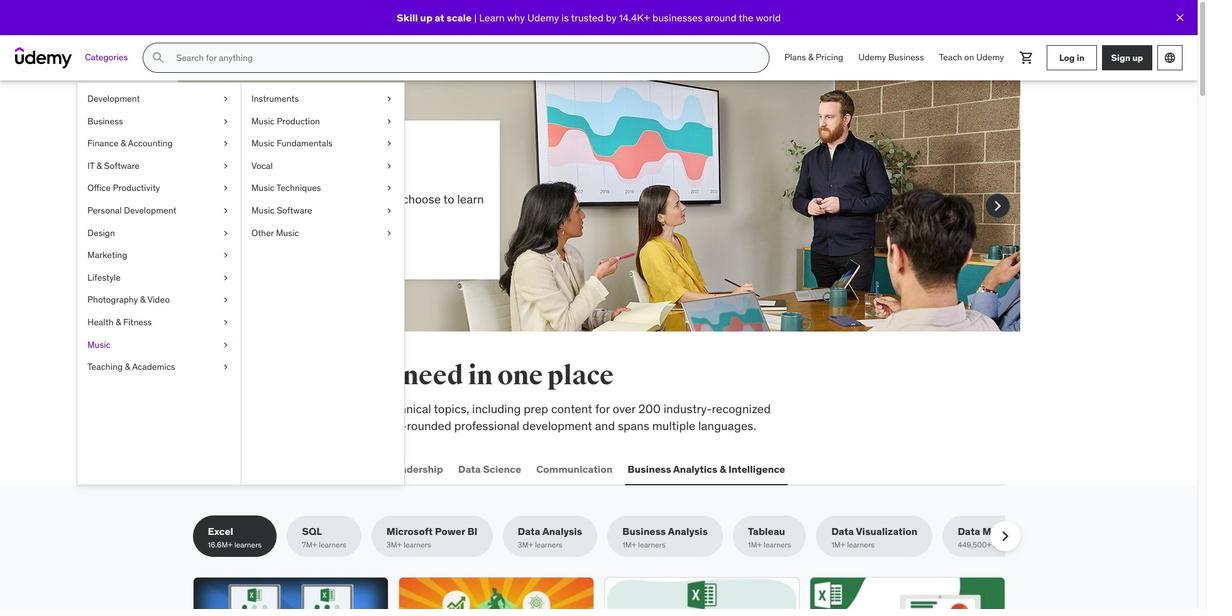 Task type: describe. For each thing, give the bounding box(es) containing it.
tableau
[[748, 526, 785, 538]]

trusted
[[571, 11, 603, 24]]

analysis for business analysis
[[668, 526, 708, 538]]

xsmall image for development
[[221, 93, 231, 105]]

excel 16.6m+ learners
[[208, 526, 262, 550]]

teaching
[[87, 362, 123, 373]]

all the skills you need in one place
[[193, 360, 614, 392]]

video
[[147, 294, 170, 306]]

excel
[[208, 526, 233, 538]]

multiple
[[652, 418, 695, 434]]

16.6m+
[[208, 541, 233, 550]]

xsmall image for music
[[221, 339, 231, 352]]

why for anything
[[262, 192, 283, 207]]

around
[[705, 11, 737, 24]]

at
[[435, 11, 444, 24]]

covering
[[193, 402, 240, 417]]

plans & pricing link
[[777, 43, 851, 73]]

1 vertical spatial in
[[468, 360, 493, 392]]

sign up link
[[1102, 45, 1152, 70]]

data for data analysis 3m+ learners
[[518, 526, 540, 538]]

photography & video
[[87, 294, 170, 306]]

xsmall image for lifestyle
[[221, 272, 231, 284]]

udemy business link
[[851, 43, 932, 73]]

data science
[[458, 463, 521, 476]]

productivity
[[113, 183, 160, 194]]

recognized
[[712, 402, 771, 417]]

production
[[277, 115, 320, 127]]

by
[[606, 11, 616, 24]]

learners inside microsoft power bi 3m+ learners
[[404, 541, 431, 550]]

academics
[[132, 362, 175, 373]]

music for music production
[[251, 115, 275, 127]]

categories button
[[77, 43, 135, 73]]

for
[[595, 402, 610, 417]]

7m+
[[302, 541, 317, 550]]

skills inside "covering critical workplace skills to technical topics, including prep content for over 200 industry-recognized certifications, our catalog supports well-rounded professional development and spans multiple languages."
[[340, 402, 366, 417]]

categories
[[85, 52, 128, 63]]

shopping cart with 0 items image
[[1019, 50, 1034, 65]]

music software link
[[241, 200, 404, 222]]

submit search image
[[151, 50, 166, 65]]

leading
[[285, 192, 325, 207]]

udemy image
[[15, 47, 72, 69]]

is
[[561, 11, 569, 24]]

photography
[[87, 294, 138, 306]]

1 horizontal spatial software
[[277, 205, 312, 216]]

music production link
[[241, 110, 404, 133]]

music software
[[251, 205, 312, 216]]

techniques
[[276, 183, 321, 194]]

sign up
[[1111, 52, 1143, 63]]

udemy left is
[[527, 11, 559, 24]]

accounting
[[128, 138, 173, 149]]

fundamentals
[[277, 138, 333, 149]]

0 vertical spatial the
[[739, 11, 754, 24]]

teach on udemy link
[[932, 43, 1012, 73]]

personal development link
[[77, 200, 241, 222]]

learners inside excel 16.6m+ learners
[[234, 541, 262, 550]]

instruments
[[251, 93, 299, 104]]

xsmall image for music software
[[384, 205, 394, 217]]

bi
[[467, 526, 478, 538]]

up for skill
[[420, 11, 433, 24]]

0 vertical spatial skills
[[280, 360, 348, 392]]

xsmall image for vocal
[[384, 160, 394, 172]]

xsmall image for business
[[221, 115, 231, 128]]

microsoft
[[386, 526, 433, 538]]

with
[[238, 208, 261, 224]]

& for software
[[97, 160, 102, 171]]

development for web
[[219, 463, 283, 476]]

office productivity link
[[77, 178, 241, 200]]

music for music fundamentals
[[251, 138, 275, 149]]

marketing link
[[77, 245, 241, 267]]

choose a language image
[[1164, 52, 1176, 64]]

organizations
[[328, 192, 399, 207]]

technical
[[383, 402, 431, 417]]

health & fitness
[[87, 317, 152, 328]]

learn
[[457, 192, 484, 207]]

business link
[[77, 110, 241, 133]]

xsmall image for personal development
[[221, 205, 231, 217]]

music for music software
[[251, 205, 275, 216]]

build
[[238, 135, 293, 162]]

business for business
[[87, 115, 123, 127]]

xsmall image for teaching & academics
[[221, 362, 231, 374]]

place
[[547, 360, 614, 392]]

communication button
[[534, 455, 615, 485]]

leadership
[[390, 463, 443, 476]]

it & software
[[87, 160, 140, 171]]

development for personal
[[124, 205, 176, 216]]

& for video
[[140, 294, 145, 306]]

learners inside sql 7m+ learners
[[319, 541, 346, 550]]

vocal link
[[241, 155, 404, 178]]

finance
[[87, 138, 118, 149]]

to inside build ready-for- anything teams see why leading organizations choose to learn with udemy business.
[[443, 192, 454, 207]]

& for academics
[[125, 362, 130, 373]]

design link
[[77, 222, 241, 245]]

rounded
[[407, 418, 451, 434]]

& for fitness
[[116, 317, 121, 328]]

topic filters element
[[193, 516, 1043, 558]]

xsmall image for marketing
[[221, 250, 231, 262]]

xsmall image for office productivity
[[221, 183, 231, 195]]

music fundamentals link
[[241, 133, 404, 155]]

catalog
[[288, 418, 328, 434]]

industry-
[[664, 402, 712, 417]]

and
[[595, 418, 615, 434]]

& inside business analytics & intelligence button
[[720, 463, 726, 476]]

learners inside data modeling 449,500+ learners
[[993, 541, 1021, 550]]

office productivity
[[87, 183, 160, 194]]

log in
[[1059, 52, 1085, 63]]

music for music techniques
[[251, 183, 275, 194]]

teaching & academics
[[87, 362, 175, 373]]

well-
[[381, 418, 407, 434]]

udemy inside udemy business link
[[858, 52, 886, 63]]

other music link
[[241, 222, 404, 245]]

xsmall image for other music
[[384, 227, 394, 240]]

music link
[[77, 334, 241, 357]]

all
[[193, 360, 230, 392]]

close image
[[1174, 11, 1186, 24]]

need
[[403, 360, 463, 392]]

music down music software
[[276, 227, 299, 239]]

next image for carousel element
[[987, 196, 1007, 216]]

anything
[[238, 160, 328, 187]]

personal development
[[87, 205, 176, 216]]

sql
[[302, 526, 322, 538]]



Task type: vqa. For each thing, say whether or not it's contained in the screenshot.


Task type: locate. For each thing, give the bounding box(es) containing it.
communication
[[536, 463, 613, 476]]

data inside data analysis 3m+ learners
[[518, 526, 540, 538]]

next image inside the topic filters 'element'
[[995, 527, 1015, 547]]

for-
[[361, 135, 397, 162]]

& right plans
[[808, 52, 814, 63]]

xsmall image inside the marketing link
[[221, 250, 231, 262]]

6 learners from the left
[[764, 541, 791, 550]]

xsmall image for it & software
[[221, 160, 231, 172]]

up
[[420, 11, 433, 24], [1132, 52, 1143, 63]]

music down health
[[87, 339, 110, 351]]

0 horizontal spatial 3m+
[[386, 541, 402, 550]]

software up the office productivity
[[104, 160, 140, 171]]

up left at on the left of page
[[420, 11, 433, 24]]

analysis for data analysis
[[542, 526, 582, 538]]

data science button
[[456, 455, 524, 485]]

udemy business
[[858, 52, 924, 63]]

& left video
[[140, 294, 145, 306]]

skills up supports
[[340, 402, 366, 417]]

why right see
[[262, 192, 283, 207]]

8 learners from the left
[[993, 541, 1021, 550]]

xsmall image inside the it & software link
[[221, 160, 231, 172]]

xsmall image
[[384, 93, 394, 105], [384, 115, 394, 128], [221, 138, 231, 150], [384, 138, 394, 150], [221, 160, 231, 172], [384, 160, 394, 172], [384, 227, 394, 240], [221, 294, 231, 307], [221, 317, 231, 329], [221, 362, 231, 374]]

data inside button
[[458, 463, 481, 476]]

& inside the it & software link
[[97, 160, 102, 171]]

1 analysis from the left
[[542, 526, 582, 538]]

0 horizontal spatial 1m+
[[622, 541, 636, 550]]

xsmall image inside music link
[[221, 339, 231, 352]]

xsmall image
[[221, 93, 231, 105], [221, 115, 231, 128], [221, 183, 231, 195], [384, 183, 394, 195], [221, 205, 231, 217], [384, 205, 394, 217], [221, 227, 231, 240], [221, 250, 231, 262], [221, 272, 231, 284], [221, 339, 231, 352]]

xsmall image for finance & accounting
[[221, 138, 231, 150]]

0 horizontal spatial analysis
[[542, 526, 582, 538]]

spans
[[618, 418, 649, 434]]

power
[[435, 526, 465, 538]]

teach on udemy
[[939, 52, 1004, 63]]

0 horizontal spatial in
[[468, 360, 493, 392]]

xsmall image inside finance & accounting 'link'
[[221, 138, 231, 150]]

business for business analytics & intelligence
[[628, 463, 671, 476]]

covering critical workplace skills to technical topics, including prep content for over 200 industry-recognized certifications, our catalog supports well-rounded professional development and spans multiple languages.
[[193, 402, 771, 434]]

health & fitness link
[[77, 312, 241, 334]]

udemy right the on
[[976, 52, 1004, 63]]

critical
[[243, 402, 279, 417]]

log
[[1059, 52, 1075, 63]]

skill up at scale | learn why udemy is trusted by 14.4k+ businesses around the world
[[397, 11, 781, 24]]

1 horizontal spatial up
[[1132, 52, 1143, 63]]

xsmall image inside lifestyle link
[[221, 272, 231, 284]]

7 learners from the left
[[847, 541, 874, 550]]

1m+ inside business analysis 1m+ learners
[[622, 541, 636, 550]]

why for scale
[[507, 11, 525, 24]]

up right sign at the right of the page
[[1132, 52, 1143, 63]]

1 vertical spatial the
[[235, 360, 275, 392]]

business for business analysis 1m+ learners
[[622, 526, 666, 538]]

to left learn
[[443, 192, 454, 207]]

data
[[458, 463, 481, 476], [518, 526, 540, 538], [831, 526, 854, 538], [958, 526, 980, 538]]

content
[[551, 402, 592, 417]]

1m+ inside tableau 1m+ learners
[[748, 541, 762, 550]]

& for pricing
[[808, 52, 814, 63]]

xsmall image inside photography & video link
[[221, 294, 231, 307]]

next image inside carousel element
[[987, 196, 1007, 216]]

xsmall image inside music software link
[[384, 205, 394, 217]]

1 vertical spatial up
[[1132, 52, 1143, 63]]

xsmall image inside personal development "link"
[[221, 205, 231, 217]]

finance & accounting link
[[77, 133, 241, 155]]

1m+
[[622, 541, 636, 550], [748, 541, 762, 550], [831, 541, 845, 550]]

1 horizontal spatial analysis
[[668, 526, 708, 538]]

certifications,
[[193, 418, 265, 434]]

our
[[268, 418, 285, 434]]

in right log
[[1077, 52, 1085, 63]]

lifestyle link
[[77, 267, 241, 289]]

learners inside data analysis 3m+ learners
[[535, 541, 562, 550]]

vocal
[[251, 160, 273, 171]]

data for data modeling 449,500+ learners
[[958, 526, 980, 538]]

1 horizontal spatial 1m+
[[748, 541, 762, 550]]

other music
[[251, 227, 299, 239]]

learners
[[234, 541, 262, 550], [319, 541, 346, 550], [404, 541, 431, 550], [535, 541, 562, 550], [638, 541, 666, 550], [764, 541, 791, 550], [847, 541, 874, 550], [993, 541, 1021, 550]]

1 horizontal spatial 3m+
[[518, 541, 533, 550]]

xsmall image for music production
[[384, 115, 394, 128]]

1 horizontal spatial the
[[739, 11, 754, 24]]

skills up workplace at the bottom
[[280, 360, 348, 392]]

0 vertical spatial development
[[87, 93, 140, 104]]

& right finance
[[121, 138, 126, 149]]

xsmall image inside the business "link"
[[221, 115, 231, 128]]

why right the learn
[[507, 11, 525, 24]]

udemy inside build ready-for- anything teams see why leading organizations choose to learn with udemy business.
[[263, 208, 301, 224]]

data modeling 449,500+ learners
[[958, 526, 1027, 550]]

analysis
[[542, 526, 582, 538], [668, 526, 708, 538]]

2 analysis from the left
[[668, 526, 708, 538]]

data for data visualization 1m+ learners
[[831, 526, 854, 538]]

xsmall image inside development link
[[221, 93, 231, 105]]

0 vertical spatial next image
[[987, 196, 1007, 216]]

xsmall image for photography & video
[[221, 294, 231, 307]]

0 horizontal spatial why
[[262, 192, 283, 207]]

choose
[[402, 192, 441, 207]]

on
[[964, 52, 974, 63]]

xsmall image inside health & fitness link
[[221, 317, 231, 329]]

xsmall image inside music production link
[[384, 115, 394, 128]]

software
[[104, 160, 140, 171], [277, 205, 312, 216]]

teaching & academics link
[[77, 357, 241, 379]]

1 horizontal spatial in
[[1077, 52, 1085, 63]]

xsmall image inside design link
[[221, 227, 231, 240]]

1 vertical spatial next image
[[995, 527, 1015, 547]]

personal
[[87, 205, 122, 216]]

plans
[[784, 52, 806, 63]]

1 vertical spatial development
[[124, 205, 176, 216]]

business
[[888, 52, 924, 63], [87, 115, 123, 127], [628, 463, 671, 476], [622, 526, 666, 538]]

3 1m+ from the left
[[831, 541, 845, 550]]

xsmall image inside music fundamentals link
[[384, 138, 394, 150]]

0 horizontal spatial to
[[369, 402, 380, 417]]

development inside development link
[[87, 93, 140, 104]]

music techniques
[[251, 183, 321, 194]]

prep
[[524, 402, 548, 417]]

& for accounting
[[121, 138, 126, 149]]

xsmall image for instruments
[[384, 93, 394, 105]]

2 3m+ from the left
[[518, 541, 533, 550]]

xsmall image for health & fitness
[[221, 317, 231, 329]]

development right web
[[219, 463, 283, 476]]

data up 449,500+
[[958, 526, 980, 538]]

xsmall image inside music techniques link
[[384, 183, 394, 195]]

2 1m+ from the left
[[748, 541, 762, 550]]

1 vertical spatial skills
[[340, 402, 366, 417]]

data inside data visualization 1m+ learners
[[831, 526, 854, 538]]

& right it
[[97, 160, 102, 171]]

1m+ for business analysis
[[622, 541, 636, 550]]

visualization
[[856, 526, 917, 538]]

& inside photography & video link
[[140, 294, 145, 306]]

xsmall image for music fundamentals
[[384, 138, 394, 150]]

next image
[[987, 196, 1007, 216], [995, 527, 1015, 547]]

the up critical
[[235, 360, 275, 392]]

1m+ for data visualization
[[831, 541, 845, 550]]

pricing
[[816, 52, 843, 63]]

0 vertical spatial why
[[507, 11, 525, 24]]

& right teaching in the left of the page
[[125, 362, 130, 373]]

carousel element
[[178, 80, 1020, 362]]

1 horizontal spatial why
[[507, 11, 525, 24]]

marketing
[[87, 250, 127, 261]]

tableau 1m+ learners
[[748, 526, 791, 550]]

|
[[474, 11, 477, 24]]

1 vertical spatial software
[[277, 205, 312, 216]]

fitness
[[123, 317, 152, 328]]

5 learners from the left
[[638, 541, 666, 550]]

the left the world
[[739, 11, 754, 24]]

&
[[808, 52, 814, 63], [121, 138, 126, 149], [97, 160, 102, 171], [140, 294, 145, 306], [116, 317, 121, 328], [125, 362, 130, 373], [720, 463, 726, 476]]

0 horizontal spatial the
[[235, 360, 275, 392]]

learners inside business analysis 1m+ learners
[[638, 541, 666, 550]]

including
[[472, 402, 521, 417]]

4 learners from the left
[[535, 541, 562, 550]]

languages.
[[698, 418, 756, 434]]

in
[[1077, 52, 1085, 63], [468, 360, 493, 392]]

over
[[613, 402, 636, 417]]

analysis inside business analysis 1m+ learners
[[668, 526, 708, 538]]

modeling
[[983, 526, 1027, 538]]

data for data science
[[458, 463, 481, 476]]

skill
[[397, 11, 418, 24]]

data inside data modeling 449,500+ learners
[[958, 526, 980, 538]]

3 learners from the left
[[404, 541, 431, 550]]

it
[[87, 160, 94, 171]]

music production
[[251, 115, 320, 127]]

1m+ inside data visualization 1m+ learners
[[831, 541, 845, 550]]

professional
[[454, 418, 520, 434]]

music up other
[[251, 205, 275, 216]]

learners inside data visualization 1m+ learners
[[847, 541, 874, 550]]

Search for anything text field
[[174, 47, 754, 69]]

udemy
[[527, 11, 559, 24], [858, 52, 886, 63], [976, 52, 1004, 63], [263, 208, 301, 224]]

1 horizontal spatial to
[[443, 192, 454, 207]]

3m+ inside data analysis 3m+ learners
[[518, 541, 533, 550]]

& right health
[[116, 317, 121, 328]]

0 horizontal spatial software
[[104, 160, 140, 171]]

music down instruments
[[251, 115, 275, 127]]

business analytics & intelligence button
[[625, 455, 788, 485]]

1 vertical spatial why
[[262, 192, 283, 207]]

xsmall image inside the other music link
[[384, 227, 394, 240]]

intelligence
[[728, 463, 785, 476]]

teach
[[939, 52, 962, 63]]

udemy right pricing
[[858, 52, 886, 63]]

2 vertical spatial development
[[219, 463, 283, 476]]

data right bi
[[518, 526, 540, 538]]

design
[[87, 227, 115, 239]]

0 vertical spatial to
[[443, 192, 454, 207]]

& right analytics
[[720, 463, 726, 476]]

1 vertical spatial to
[[369, 402, 380, 417]]

scale
[[447, 11, 472, 24]]

up for sign
[[1132, 52, 1143, 63]]

2 horizontal spatial 1m+
[[831, 541, 845, 550]]

development down categories dropdown button
[[87, 93, 140, 104]]

music down vocal
[[251, 183, 275, 194]]

xsmall image inside vocal link
[[384, 160, 394, 172]]

music fundamentals
[[251, 138, 333, 149]]

the
[[739, 11, 754, 24], [235, 360, 275, 392]]

to up supports
[[369, 402, 380, 417]]

data left "science"
[[458, 463, 481, 476]]

0 vertical spatial software
[[104, 160, 140, 171]]

200
[[638, 402, 661, 417]]

& inside plans & pricing link
[[808, 52, 814, 63]]

why inside build ready-for- anything teams see why leading organizations choose to learn with udemy business.
[[262, 192, 283, 207]]

learners inside tableau 1m+ learners
[[764, 541, 791, 550]]

to inside "covering critical workplace skills to technical topics, including prep content for over 200 industry-recognized certifications, our catalog supports well-rounded professional development and spans multiple languages."
[[369, 402, 380, 417]]

xsmall image inside office productivity link
[[221, 183, 231, 195]]

development inside "web development" button
[[219, 463, 283, 476]]

business inside "link"
[[87, 115, 123, 127]]

business analytics & intelligence
[[628, 463, 785, 476]]

1 1m+ from the left
[[622, 541, 636, 550]]

lifestyle
[[87, 272, 121, 283]]

1 learners from the left
[[234, 541, 262, 550]]

xsmall image inside the instruments 'link'
[[384, 93, 394, 105]]

businesses
[[652, 11, 703, 24]]

2 learners from the left
[[319, 541, 346, 550]]

data left "visualization"
[[831, 526, 854, 538]]

instruments link
[[241, 88, 404, 110]]

0 vertical spatial up
[[420, 11, 433, 24]]

teams
[[332, 160, 393, 187]]

3m+ inside microsoft power bi 3m+ learners
[[386, 541, 402, 550]]

business analysis 1m+ learners
[[622, 526, 708, 550]]

next image for the topic filters 'element' at the bottom of the page
[[995, 527, 1015, 547]]

xsmall image inside teaching & academics link
[[221, 362, 231, 374]]

udemy inside teach on udemy link
[[976, 52, 1004, 63]]

business inside business analysis 1m+ learners
[[622, 526, 666, 538]]

0 vertical spatial in
[[1077, 52, 1085, 63]]

1 3m+ from the left
[[386, 541, 402, 550]]

world
[[756, 11, 781, 24]]

analysis inside data analysis 3m+ learners
[[542, 526, 582, 538]]

& inside health & fitness link
[[116, 317, 121, 328]]

development inside personal development "link"
[[124, 205, 176, 216]]

xsmall image for music techniques
[[384, 183, 394, 195]]

topics,
[[434, 402, 469, 417]]

udemy up other music
[[263, 208, 301, 224]]

why
[[507, 11, 525, 24], [262, 192, 283, 207]]

music up vocal
[[251, 138, 275, 149]]

development down office productivity link
[[124, 205, 176, 216]]

xsmall image for design
[[221, 227, 231, 240]]

sql 7m+ learners
[[302, 526, 346, 550]]

data visualization 1m+ learners
[[831, 526, 917, 550]]

software down techniques
[[277, 205, 312, 216]]

in up including
[[468, 360, 493, 392]]

& inside finance & accounting 'link'
[[121, 138, 126, 149]]

0 horizontal spatial up
[[420, 11, 433, 24]]

business inside button
[[628, 463, 671, 476]]

& inside teaching & academics link
[[125, 362, 130, 373]]



